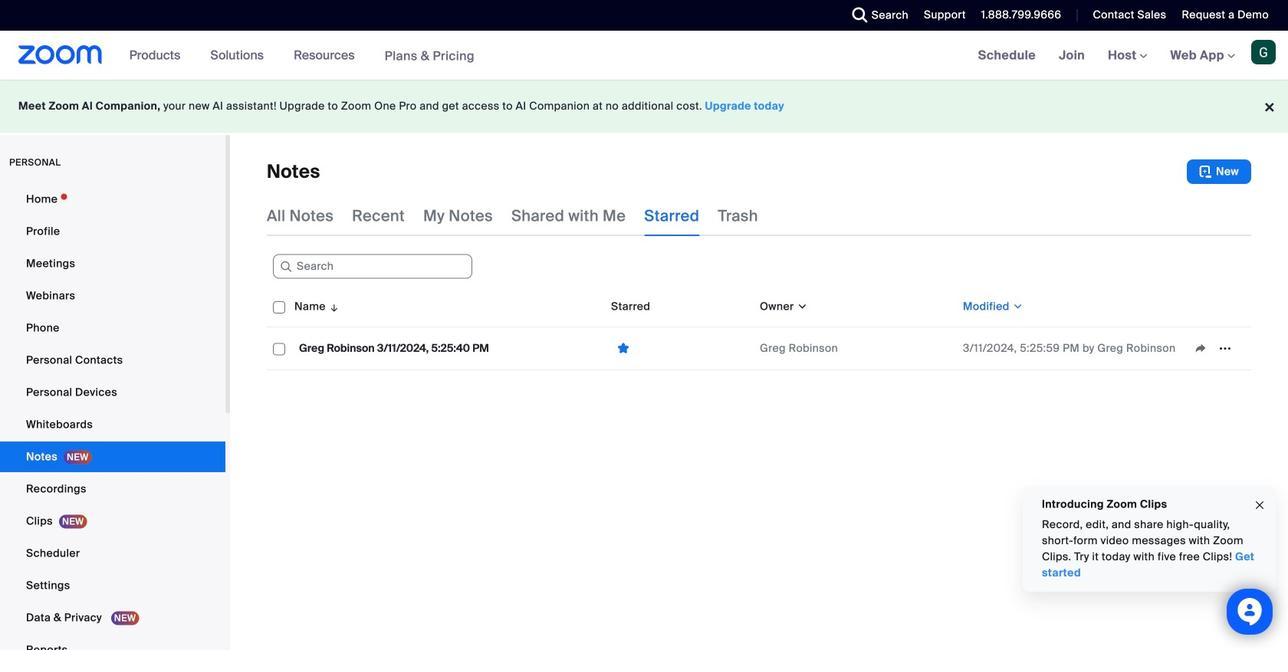 Task type: vqa. For each thing, say whether or not it's contained in the screenshot.
Profile picture
yes



Task type: locate. For each thing, give the bounding box(es) containing it.
product information navigation
[[118, 31, 486, 81]]

down image
[[794, 299, 808, 314]]

close image
[[1254, 497, 1266, 514]]

footer
[[0, 80, 1289, 133]]

meetings navigation
[[967, 31, 1289, 81]]

application
[[267, 287, 1252, 370]]

banner
[[0, 31, 1289, 81]]



Task type: describe. For each thing, give the bounding box(es) containing it.
tabs of all notes page tab list
[[267, 196, 758, 236]]

arrow down image
[[326, 298, 340, 316]]

zoom logo image
[[18, 45, 102, 64]]

greg robinson 3/11/2024, 5:25:40 pm starred image
[[611, 341, 636, 356]]

Search text field
[[273, 254, 472, 279]]

personal menu menu
[[0, 184, 225, 650]]

profile picture image
[[1252, 40, 1276, 64]]



